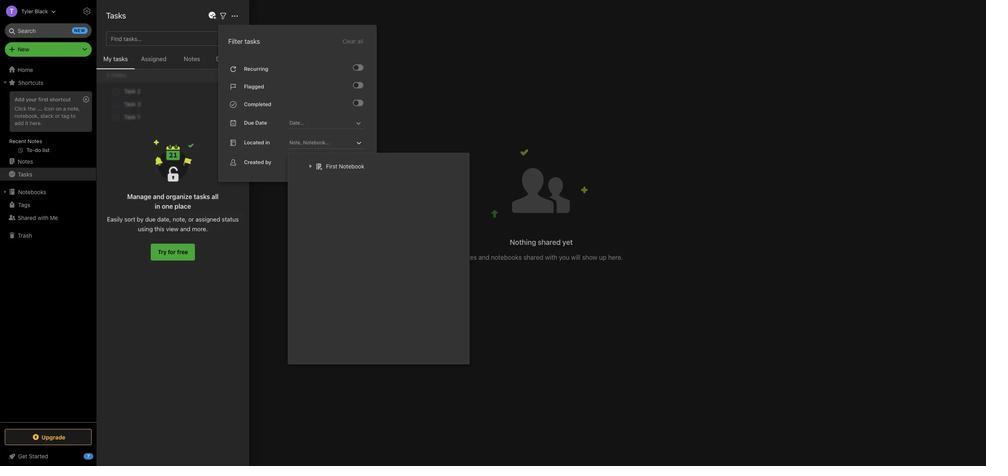 Task type: locate. For each thing, give the bounding box(es) containing it.
tasks inside manage and organize tasks all in one place
[[194, 193, 210, 200]]

with up find tasks… text field
[[136, 11, 150, 21]]

notes down find tasks… text field
[[184, 55, 200, 62]]

expand notebooks image
[[2, 189, 8, 195]]

1 vertical spatial due
[[244, 120, 254, 126]]

0 vertical spatial tasks
[[245, 38, 260, 45]]

0 vertical spatial and
[[153, 193, 164, 200]]

all up assigned
[[212, 193, 219, 200]]

me
[[152, 11, 163, 21], [50, 214, 58, 221]]

tasks right filter at the top left of page
[[245, 38, 260, 45]]

my tasks button
[[97, 54, 135, 69]]

tasks right "my"
[[113, 55, 128, 62]]

group
[[0, 89, 96, 158]]

or down on
[[55, 113, 60, 119]]

shared up notes and notebooks shared with you will show up here.
[[538, 238, 561, 246]]

by inside easily sort by due date, note, or assigned status using this view and more.
[[137, 216, 144, 223]]

1 vertical spatial with
[[38, 214, 48, 221]]

shared with me
[[109, 11, 163, 21], [18, 214, 58, 221]]

1 vertical spatial in
[[155, 203, 160, 210]]

in right located
[[265, 139, 270, 146]]

1 horizontal spatial in
[[265, 139, 270, 146]]

0 horizontal spatial tasks
[[113, 55, 128, 62]]

0 vertical spatial shared
[[109, 11, 134, 21]]

notebooks
[[18, 188, 46, 195]]

Account field
[[0, 3, 56, 19]]

easily
[[107, 216, 123, 223]]

in inside manage and organize tasks all in one place
[[155, 203, 160, 210]]

1 vertical spatial me
[[50, 214, 58, 221]]

due left dates
[[216, 55, 227, 62]]

1 vertical spatial tasks
[[113, 55, 128, 62]]

shared down nothing shared yet
[[524, 254, 543, 261]]

here. inside icon on a note, notebook, stack or tag to add it here.
[[30, 120, 42, 126]]

and inside manage and organize tasks all in one place
[[153, 193, 164, 200]]

and
[[153, 193, 164, 200], [180, 225, 190, 232], [479, 254, 490, 261]]

0 horizontal spatial here.
[[30, 120, 42, 126]]

a
[[63, 105, 66, 112]]

tasks for filter tasks
[[245, 38, 260, 45]]

and for notes
[[479, 254, 490, 261]]

tyler
[[21, 8, 33, 14]]

due date
[[244, 120, 267, 126]]

in left one
[[155, 203, 160, 210]]

yet
[[563, 238, 573, 246]]

tasks inside button
[[113, 55, 128, 62]]

try
[[158, 248, 167, 255]]

more actions and view options image
[[230, 11, 240, 21]]

sort
[[124, 216, 135, 223]]

0 vertical spatial here.
[[30, 120, 42, 126]]

2 vertical spatial with
[[545, 254, 557, 261]]

0 vertical spatial with
[[136, 11, 150, 21]]

1 vertical spatial or
[[188, 216, 194, 223]]

up
[[599, 254, 607, 261]]

1 horizontal spatial by
[[265, 159, 271, 165]]

by left due at the left top
[[137, 216, 144, 223]]

1 vertical spatial all
[[212, 193, 219, 200]]

0 horizontal spatial and
[[153, 193, 164, 200]]

 Date picker field
[[288, 117, 372, 129]]

0 vertical spatial note,
[[67, 105, 80, 112]]

with left you
[[545, 254, 557, 261]]

0 vertical spatial or
[[55, 113, 60, 119]]

2 vertical spatial tasks
[[194, 193, 210, 200]]

notebook,
[[14, 113, 39, 119]]

and right view
[[180, 225, 190, 232]]

due inside due dates button
[[216, 55, 227, 62]]

1 horizontal spatial tasks
[[194, 193, 210, 200]]

notebook
[[339, 162, 364, 169]]

me down "tags" button
[[50, 214, 58, 221]]

upgrade
[[42, 434, 65, 440]]

all inside button
[[358, 38, 363, 44]]

or inside easily sort by due date, note, or assigned status using this view and more.
[[188, 216, 194, 223]]

1 vertical spatial by
[[137, 216, 144, 223]]

0 horizontal spatial shared with me
[[18, 214, 58, 221]]

assigned
[[196, 216, 220, 223]]

first
[[326, 162, 337, 169]]

tasks right settings icon
[[106, 11, 126, 20]]

2 horizontal spatial and
[[479, 254, 490, 261]]

1 vertical spatial and
[[180, 225, 190, 232]]

for
[[168, 248, 176, 255]]

2 horizontal spatial with
[[545, 254, 557, 261]]

and inside shared with me element
[[479, 254, 490, 261]]

shared
[[109, 11, 134, 21], [18, 214, 36, 221]]

date,
[[157, 216, 171, 223]]

tree
[[0, 63, 97, 422]]

notes down recent notes
[[18, 158, 33, 165]]

2 vertical spatial and
[[479, 254, 490, 261]]

first
[[38, 96, 48, 103]]

click
[[14, 105, 26, 112]]

0 horizontal spatial or
[[55, 113, 60, 119]]

0 vertical spatial in
[[265, 139, 270, 146]]

or for assigned
[[188, 216, 194, 223]]

1 horizontal spatial here.
[[608, 254, 623, 261]]

note, notebook…
[[290, 139, 329, 145]]

by right created
[[265, 159, 271, 165]]

shortcut
[[50, 96, 71, 103]]

1 vertical spatial shared
[[18, 214, 36, 221]]

date
[[255, 120, 267, 126]]

1 horizontal spatial and
[[180, 225, 190, 232]]

0 vertical spatial shared with me
[[109, 11, 163, 21]]

0 vertical spatial all
[[358, 38, 363, 44]]

shortcuts button
[[0, 76, 96, 89]]

created by
[[244, 159, 271, 165]]

note, up view
[[173, 216, 187, 223]]

due for due dates
[[216, 55, 227, 62]]

note,
[[67, 105, 80, 112], [173, 216, 187, 223]]

0 vertical spatial due
[[216, 55, 227, 62]]

2 horizontal spatial tasks
[[245, 38, 260, 45]]

1 horizontal spatial due
[[244, 120, 254, 126]]

notebooks
[[491, 254, 522, 261]]

located in
[[244, 139, 270, 146]]

tag
[[61, 113, 69, 119]]

and left notebooks
[[479, 254, 490, 261]]

1 horizontal spatial me
[[152, 11, 163, 21]]

1 horizontal spatial note,
[[173, 216, 187, 223]]

trash link
[[0, 229, 96, 242]]

notebook…
[[303, 139, 329, 145]]

0 horizontal spatial me
[[50, 214, 58, 221]]

notes inside button
[[184, 55, 200, 62]]

in
[[265, 139, 270, 146], [155, 203, 160, 210]]

on
[[56, 105, 62, 112]]

1 horizontal spatial all
[[358, 38, 363, 44]]

0 vertical spatial me
[[152, 11, 163, 21]]

tasks inside button
[[18, 171, 32, 178]]

started
[[29, 453, 48, 460]]

all
[[358, 38, 363, 44], [212, 193, 219, 200]]

1 horizontal spatial or
[[188, 216, 194, 223]]

by
[[265, 159, 271, 165], [137, 216, 144, 223]]

1 vertical spatial here.
[[608, 254, 623, 261]]

More actions and view options field
[[228, 11, 240, 21]]

shared down tags
[[18, 214, 36, 221]]

me up find tasks… text field
[[152, 11, 163, 21]]

or up the more.
[[188, 216, 194, 223]]

with
[[136, 11, 150, 21], [38, 214, 48, 221], [545, 254, 557, 261]]

0 horizontal spatial due
[[216, 55, 227, 62]]

nothing
[[510, 238, 536, 246]]

1 horizontal spatial with
[[136, 11, 150, 21]]

tasks
[[106, 11, 126, 20], [18, 171, 32, 178]]

tasks up notebooks
[[18, 171, 32, 178]]

tasks for my tasks
[[113, 55, 128, 62]]

0 horizontal spatial by
[[137, 216, 144, 223]]

shared right settings icon
[[109, 11, 134, 21]]

notes left notebooks
[[460, 254, 477, 261]]

new task image
[[207, 11, 217, 21]]

or inside icon on a note, notebook, stack or tag to add it here.
[[55, 113, 60, 119]]

0 vertical spatial tasks
[[106, 11, 126, 20]]

1 vertical spatial note,
[[173, 216, 187, 223]]

or
[[55, 113, 60, 119], [188, 216, 194, 223]]

shared with me down "tags" button
[[18, 214, 58, 221]]

0 horizontal spatial all
[[212, 193, 219, 200]]

all right clear
[[358, 38, 363, 44]]

first notebook
[[326, 162, 364, 169]]

Filter tasks field
[[218, 11, 228, 21]]

1 horizontal spatial shared with me
[[109, 11, 163, 21]]

recurring image
[[354, 65, 359, 70]]

notes inside shared with me element
[[460, 254, 477, 261]]

tasks right "organize"
[[194, 193, 210, 200]]

here. right it
[[30, 120, 42, 126]]

0 horizontal spatial in
[[155, 203, 160, 210]]

shared
[[538, 238, 561, 246], [524, 254, 543, 261]]

shared with me up find tasks… text field
[[109, 11, 163, 21]]

new
[[74, 28, 85, 33]]

1 vertical spatial shared with me
[[18, 214, 58, 221]]

0 vertical spatial by
[[265, 159, 271, 165]]

and up one
[[153, 193, 164, 200]]

due left date
[[244, 120, 254, 126]]

1 horizontal spatial tasks
[[106, 11, 126, 20]]

assigned
[[141, 55, 166, 62]]

here.
[[30, 120, 42, 126], [608, 254, 623, 261]]

organize
[[166, 193, 192, 200]]

0 horizontal spatial note,
[[67, 105, 80, 112]]

note, up to
[[67, 105, 80, 112]]

1 vertical spatial tasks
[[18, 171, 32, 178]]

0 horizontal spatial tasks
[[18, 171, 32, 178]]

click the ...
[[14, 105, 43, 112]]

filter
[[228, 38, 243, 45]]

here. right up
[[608, 254, 623, 261]]

with down "tags" button
[[38, 214, 48, 221]]

0 vertical spatial shared
[[538, 238, 561, 246]]



Task type: vqa. For each thing, say whether or not it's contained in the screenshot.
THE MORE ACTIONS ICON
no



Task type: describe. For each thing, give the bounding box(es) containing it.
tyler black
[[21, 8, 48, 14]]

tree containing home
[[0, 63, 97, 422]]

Find tasks… text field
[[108, 32, 221, 45]]

home link
[[0, 63, 97, 76]]

trash
[[18, 232, 32, 239]]

free
[[177, 248, 188, 255]]

Search text field
[[10, 23, 86, 38]]

try for free button
[[151, 244, 195, 261]]

shortcuts
[[18, 79, 43, 86]]

icon on a note, notebook, stack or tag to add it here.
[[14, 105, 80, 126]]

view
[[166, 225, 179, 232]]

notes link
[[0, 155, 96, 168]]

clear all button
[[342, 36, 364, 46]]

place
[[175, 203, 191, 210]]

flagged image
[[354, 83, 359, 87]]

show
[[582, 254, 598, 261]]

add your first shortcut
[[14, 96, 71, 103]]

or for tag
[[55, 113, 60, 119]]

1 vertical spatial shared
[[524, 254, 543, 261]]

due
[[145, 216, 156, 223]]

clear all
[[343, 38, 363, 44]]

notes right recent
[[28, 138, 42, 144]]

7
[[87, 454, 90, 459]]

tasks button
[[0, 168, 96, 181]]

add
[[14, 120, 24, 126]]

upgrade button
[[5, 429, 92, 445]]

will
[[571, 254, 581, 261]]

me inside tree
[[50, 214, 58, 221]]

recurring
[[244, 65, 268, 72]]

and inside easily sort by due date, note, or assigned status using this view and more.
[[180, 225, 190, 232]]

0 horizontal spatial with
[[38, 214, 48, 221]]

located
[[244, 139, 264, 146]]

date…
[[290, 120, 304, 126]]

the
[[28, 105, 36, 112]]

0 horizontal spatial shared
[[18, 214, 36, 221]]

my tasks
[[103, 55, 128, 62]]

settings image
[[82, 6, 92, 16]]

try for free
[[158, 248, 188, 255]]

home
[[18, 66, 33, 73]]

recent
[[9, 138, 26, 144]]

shared with me link
[[0, 211, 96, 224]]

created
[[244, 159, 264, 165]]

get started
[[18, 453, 48, 460]]

easily sort by due date, note, or assigned status using this view and more.
[[107, 216, 239, 232]]

note, inside easily sort by due date, note, or assigned status using this view and more.
[[173, 216, 187, 223]]

using
[[138, 225, 153, 232]]

you
[[559, 254, 570, 261]]

1 horizontal spatial shared
[[109, 11, 134, 21]]

nothing shared yet
[[510, 238, 573, 246]]

note, inside icon on a note, notebook, stack or tag to add it here.
[[67, 105, 80, 112]]

click to collapse image
[[93, 451, 100, 461]]

and for manage
[[153, 193, 164, 200]]

tags
[[18, 201, 30, 208]]

recent notes
[[9, 138, 42, 144]]

shared with me element
[[97, 0, 986, 466]]

notes button
[[173, 54, 211, 69]]

assigned button
[[135, 54, 173, 69]]

more.
[[192, 225, 208, 232]]

manage and organize tasks all in one place
[[127, 193, 219, 210]]

due dates
[[216, 55, 244, 62]]

completed image
[[354, 100, 359, 105]]

status
[[222, 216, 239, 223]]

notebooks link
[[0, 185, 96, 198]]

group containing add your first shortcut
[[0, 89, 96, 158]]

due dates button
[[211, 54, 249, 69]]

filter tasks image
[[218, 11, 228, 21]]

flagged
[[244, 83, 264, 90]]

icon
[[44, 105, 54, 112]]

Help and Learning task checklist field
[[0, 450, 97, 463]]

it
[[25, 120, 28, 126]]

all inside manage and organize tasks all in one place
[[212, 193, 219, 200]]

notes and notebooks shared with you will show up here.
[[460, 254, 623, 261]]

completed
[[244, 101, 271, 107]]

clear
[[343, 38, 356, 44]]

new search field
[[10, 23, 88, 38]]

stack
[[40, 113, 54, 119]]

tags button
[[0, 198, 96, 211]]

one
[[162, 203, 173, 210]]

first notebook cell
[[292, 158, 473, 174]]

dates
[[229, 55, 244, 62]]

new button
[[5, 42, 92, 57]]

filter tasks
[[228, 38, 260, 45]]

manage
[[127, 193, 151, 200]]

this
[[154, 225, 164, 232]]

add
[[14, 96, 24, 103]]

due for due date
[[244, 120, 254, 126]]

my
[[103, 55, 112, 62]]

your
[[26, 96, 37, 103]]

Located in field
[[288, 137, 372, 149]]

...
[[37, 105, 43, 112]]

new
[[18, 46, 29, 53]]

here. inside shared with me element
[[608, 254, 623, 261]]

to
[[71, 113, 76, 119]]



